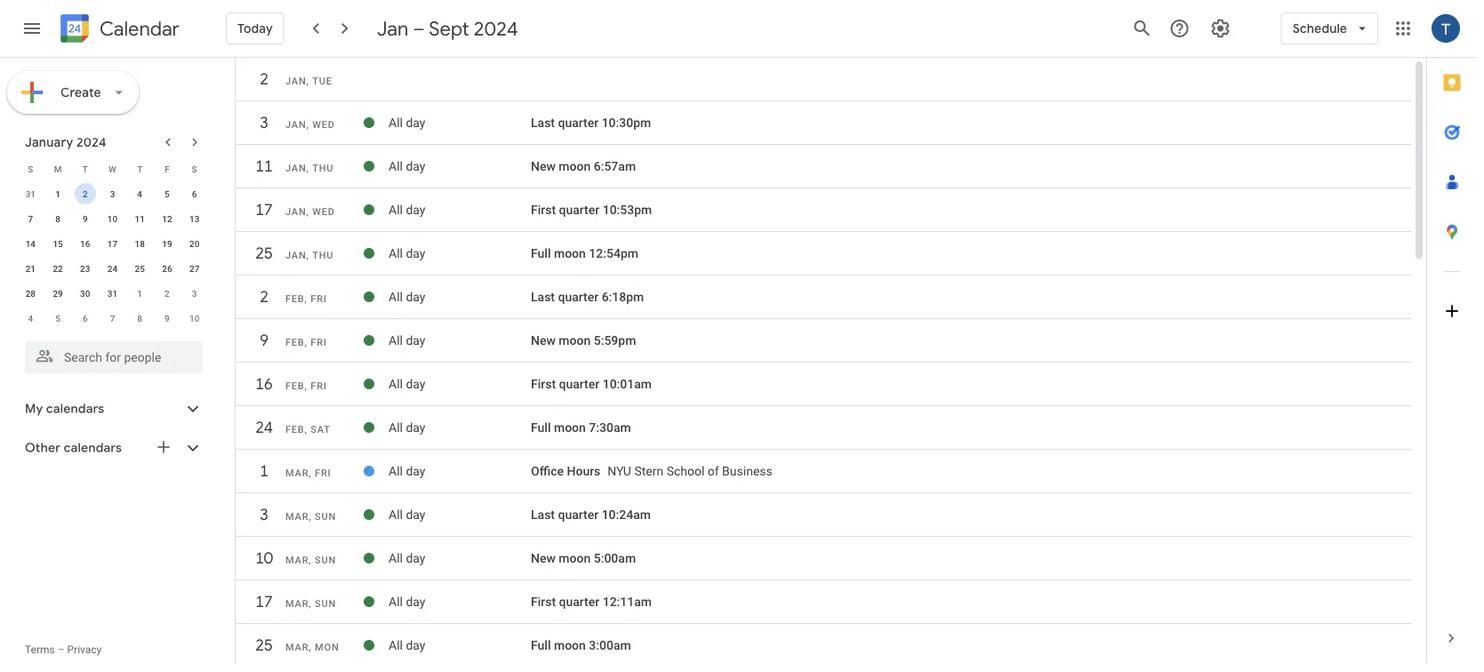 Task type: vqa. For each thing, say whether or not it's contained in the screenshot.


Task type: locate. For each thing, give the bounding box(es) containing it.
day inside the 11 row
[[406, 159, 426, 174]]

31 december element
[[20, 183, 41, 205]]

3 row up the 11 row
[[236, 107, 1412, 148]]

12 all from the top
[[389, 595, 403, 609]]

feb inside "24" row
[[286, 424, 305, 435]]

10 inside grid
[[255, 548, 272, 569]]

11 element
[[129, 208, 150, 229]]

2 inside cell
[[83, 189, 88, 199]]

thu for 11
[[312, 163, 334, 174]]

1 vertical spatial 3 link
[[248, 499, 280, 531]]

1 vertical spatial 17
[[107, 238, 118, 249]]

calendars up other calendars
[[46, 401, 104, 417]]

mar , sun down mar , fri
[[286, 511, 336, 523]]

1 3 link from the top
[[248, 107, 280, 139]]

day for first quarter 10:01am
[[406, 377, 426, 392]]

11
[[255, 156, 272, 177], [135, 213, 145, 224]]

1 vertical spatial –
[[58, 644, 65, 656]]

cell
[[531, 457, 1403, 486]]

4 feb from the top
[[286, 424, 305, 435]]

moon inside "24" row
[[554, 420, 586, 435]]

3 day from the top
[[406, 203, 426, 217]]

5 mar from the top
[[286, 642, 309, 653]]

new down last quarter 10:30pm button
[[531, 159, 556, 174]]

0 vertical spatial 17 row
[[236, 194, 1412, 235]]

0 vertical spatial new
[[531, 159, 556, 174]]

3 mar from the top
[[286, 555, 309, 566]]

0 horizontal spatial –
[[58, 644, 65, 656]]

10:01am
[[603, 377, 652, 392]]

grid
[[236, 58, 1412, 664]]

all inside 9 row
[[389, 333, 403, 348]]

new for 10
[[531, 551, 556, 566]]

f
[[165, 164, 170, 174]]

last
[[531, 115, 555, 130], [531, 290, 555, 304], [531, 508, 555, 522]]

mar right 1 link
[[286, 468, 309, 479]]

2 vertical spatial mar , sun
[[286, 599, 336, 610]]

1 full from the top
[[531, 246, 551, 261]]

0 horizontal spatial 24
[[107, 263, 118, 274]]

first inside 16 row
[[531, 377, 556, 392]]

1 inside row
[[259, 461, 268, 482]]

7 all day cell from the top
[[389, 370, 531, 398]]

all day for new moon 5:00am
[[389, 551, 426, 566]]

0 horizontal spatial 16
[[80, 238, 90, 249]]

, inside 9 row
[[305, 337, 308, 348]]

day inside the 2 "row"
[[406, 290, 426, 304]]

mar up mar , mon
[[286, 599, 309, 610]]

1 inside "element"
[[137, 288, 142, 299]]

all day inside 10 row
[[389, 551, 426, 566]]

2 t from the left
[[137, 164, 143, 174]]

1 horizontal spatial 24
[[255, 418, 272, 438]]

1 february element
[[129, 283, 150, 304]]

my
[[25, 401, 43, 417]]

privacy link
[[67, 644, 102, 656]]

9 february element
[[156, 308, 178, 329]]

mar for 10
[[286, 555, 309, 566]]

1 vertical spatial 11
[[135, 213, 145, 224]]

17
[[255, 200, 272, 220], [107, 238, 118, 249], [255, 592, 272, 612]]

0 vertical spatial sun
[[315, 511, 336, 523]]

2 3 link from the top
[[248, 499, 280, 531]]

calendars
[[46, 401, 104, 417], [64, 440, 122, 456]]

jan inside the 11 row
[[286, 163, 306, 174]]

1 jan , wed from the top
[[286, 119, 335, 130]]

17 row
[[236, 194, 1412, 235], [236, 586, 1412, 627]]

2 mar , sun from the top
[[286, 555, 336, 566]]

calendars inside "dropdown button"
[[64, 440, 122, 456]]

31 element
[[102, 283, 123, 304]]

moon for 5:00am
[[559, 551, 591, 566]]

8 all day cell from the top
[[389, 414, 531, 442]]

0 vertical spatial wed
[[312, 119, 335, 130]]

25 element
[[129, 258, 150, 279]]

2 for 2 february element
[[165, 288, 170, 299]]

27
[[189, 263, 200, 274]]

2024 right the sept
[[474, 16, 518, 41]]

11 inside row
[[255, 156, 272, 177]]

24 inside the 24 element
[[107, 263, 118, 274]]

mar for 17
[[286, 599, 309, 610]]

s
[[28, 164, 33, 174], [192, 164, 197, 174]]

row down w
[[17, 181, 208, 206]]

last down the 'office'
[[531, 508, 555, 522]]

2 horizontal spatial 10
[[255, 548, 272, 569]]

2 up "16" 'element'
[[83, 189, 88, 199]]

8 all from the top
[[389, 420, 403, 435]]

7 down "31 december" element
[[28, 213, 33, 224]]

all inside the 11 row
[[389, 159, 403, 174]]

day inside 16 row
[[406, 377, 426, 392]]

–
[[413, 16, 425, 41], [58, 644, 65, 656]]

31 up 14
[[25, 189, 36, 199]]

9 all day cell from the top
[[389, 457, 531, 486]]

31
[[25, 189, 36, 199], [107, 288, 118, 299]]

2 feb from the top
[[286, 337, 305, 348]]

1 vertical spatial 6
[[83, 313, 88, 324]]

feb , fri for 16
[[286, 381, 327, 392]]

all day cell for full moon 3:00am
[[389, 631, 531, 660]]

0 horizontal spatial 5
[[55, 313, 60, 324]]

3 first from the top
[[531, 595, 556, 609]]

28
[[25, 288, 36, 299]]

15
[[53, 238, 63, 249]]

25 link right 20 element
[[248, 237, 280, 269]]

24 inside 24 link
[[255, 418, 272, 438]]

all for full moon 12:54pm
[[389, 246, 403, 261]]

all for last quarter 10:30pm
[[389, 115, 403, 130]]

1 vertical spatial wed
[[312, 206, 335, 217]]

1 vertical spatial last
[[531, 290, 555, 304]]

all day cell for first quarter 12:11am
[[389, 588, 531, 616]]

jan , wed
[[286, 119, 335, 130], [286, 206, 335, 217]]

all for first quarter 10:53pm
[[389, 203, 403, 217]]

all inside 10 row
[[389, 551, 403, 566]]

moon left 5:00am
[[559, 551, 591, 566]]

1 vertical spatial calendars
[[64, 440, 122, 456]]

0 vertical spatial jan , wed
[[286, 119, 335, 130]]

2 vertical spatial 1
[[259, 461, 268, 482]]

settings menu image
[[1210, 18, 1232, 39]]

2 vertical spatial full
[[531, 638, 551, 653]]

1 day from the top
[[406, 115, 426, 130]]

2 horizontal spatial 1
[[259, 461, 268, 482]]

all for full moon 3:00am
[[389, 638, 403, 653]]

0 vertical spatial 17
[[255, 200, 272, 220]]

9 row
[[236, 325, 1412, 366]]

1 first from the top
[[531, 203, 556, 217]]

mar , sun inside 3 row
[[286, 511, 336, 523]]

moon left 12:54pm
[[554, 246, 586, 261]]

2 jan , thu from the top
[[286, 250, 334, 261]]

feb inside 16 row
[[286, 381, 305, 392]]

, inside the 11 row
[[306, 163, 309, 174]]

0 vertical spatial 6
[[192, 189, 197, 199]]

0 vertical spatial 17 link
[[248, 194, 280, 226]]

new down last quarter 10:24am button
[[531, 551, 556, 566]]

25 link
[[248, 237, 280, 269], [248, 630, 280, 662]]

0 horizontal spatial s
[[28, 164, 33, 174]]

4 all day from the top
[[389, 246, 426, 261]]

13 all day from the top
[[389, 638, 426, 653]]

– right terms
[[58, 644, 65, 656]]

all for last quarter 10:24am
[[389, 508, 403, 522]]

1 all from the top
[[389, 115, 403, 130]]

1 down "25" element in the left top of the page
[[137, 288, 142, 299]]

1 mar , sun from the top
[[286, 511, 336, 523]]

first
[[531, 203, 556, 217], [531, 377, 556, 392], [531, 595, 556, 609]]

calendar element
[[57, 11, 180, 50]]

2 link inside "row"
[[248, 281, 280, 313]]

9 all day from the top
[[389, 464, 426, 479]]

1 vertical spatial 1
[[137, 288, 142, 299]]

terms – privacy
[[25, 644, 102, 656]]

all day cell inside 16 row
[[389, 370, 531, 398]]

mar , sun inside 10 row
[[286, 555, 336, 566]]

1 vertical spatial 4
[[28, 313, 33, 324]]

mar , sun up mar , mon
[[286, 599, 336, 610]]

jan , wed inside 17 row
[[286, 206, 335, 217]]

0 vertical spatial 31
[[25, 189, 36, 199]]

2 link up 9 link
[[248, 281, 280, 313]]

7
[[28, 213, 33, 224], [110, 313, 115, 324]]

5 down 29 element
[[55, 313, 60, 324]]

, for first quarter 10:53pm
[[306, 206, 309, 217]]

jan for 11
[[286, 163, 306, 174]]

0 horizontal spatial 11
[[135, 213, 145, 224]]

row up 17 element
[[17, 206, 208, 231]]

24 up 31 element
[[107, 263, 118, 274]]

jan inside 25 row
[[286, 250, 306, 261]]

full down first quarter 12:11am at the bottom
[[531, 638, 551, 653]]

25 link left mar , mon
[[248, 630, 280, 662]]

all day cell
[[389, 109, 531, 137], [389, 152, 531, 181], [389, 196, 531, 224], [389, 239, 531, 268], [389, 283, 531, 311], [389, 326, 531, 355], [389, 370, 531, 398], [389, 414, 531, 442], [389, 457, 531, 486], [389, 501, 531, 529], [389, 544, 531, 573], [389, 588, 531, 616], [389, 631, 531, 660]]

25
[[255, 243, 272, 264], [135, 263, 145, 274], [255, 635, 272, 656]]

first up full moon 3:00am
[[531, 595, 556, 609]]

7 down 31 element
[[110, 313, 115, 324]]

17 link down 11 link
[[248, 194, 280, 226]]

jan
[[377, 16, 409, 41], [286, 76, 306, 87], [286, 119, 306, 130], [286, 163, 306, 174], [286, 206, 306, 217], [286, 250, 306, 261]]

8 day from the top
[[406, 420, 426, 435]]

9 up the 16 link
[[259, 330, 268, 351]]

calendars inside dropdown button
[[46, 401, 104, 417]]

add other calendars image
[[155, 438, 173, 456]]

12 all day cell from the top
[[389, 588, 531, 616]]

day for full moon 12:54pm
[[406, 246, 426, 261]]

1 for 1 link
[[259, 461, 268, 482]]

5:59pm
[[594, 333, 636, 348]]

jan , wed for 17
[[286, 206, 335, 217]]

3 link
[[248, 107, 280, 139], [248, 499, 280, 531]]

all day for last quarter 6:18pm
[[389, 290, 426, 304]]

mar , sun for 17
[[286, 599, 336, 610]]

26 element
[[156, 258, 178, 279]]

21 element
[[20, 258, 41, 279]]

row up 10 element on the left of the page
[[17, 157, 208, 181]]

5 all from the top
[[389, 290, 403, 304]]

2 25 row from the top
[[236, 630, 1412, 664]]

privacy
[[67, 644, 102, 656]]

all day cell inside "24" row
[[389, 414, 531, 442]]

2 17 row from the top
[[236, 586, 1412, 627]]

jan inside 3 row
[[286, 119, 306, 130]]

2 feb , fri from the top
[[286, 337, 327, 348]]

5 row from the top
[[17, 256, 208, 281]]

17 inside january 2024 grid
[[107, 238, 118, 249]]

1 down 24 link
[[259, 461, 268, 482]]

2 all day cell from the top
[[389, 152, 531, 181]]

1 for 1 february "element"
[[137, 288, 142, 299]]

0 vertical spatial 3 row
[[236, 107, 1412, 148]]

all day cell inside 1 row
[[389, 457, 531, 486]]

4 down 28 "element"
[[28, 313, 33, 324]]

mar left mon
[[286, 642, 309, 653]]

mar right '10' link
[[286, 555, 309, 566]]

1 vertical spatial thu
[[312, 250, 334, 261]]

, inside 1 row
[[309, 468, 312, 479]]

17 row down 10 row
[[236, 586, 1412, 627]]

1 vertical spatial mar , sun
[[286, 555, 336, 566]]

quarter for 10:01am
[[559, 377, 600, 392]]

1 vertical spatial first
[[531, 377, 556, 392]]

feb inside 9 row
[[286, 337, 305, 348]]

moon left 5:59pm
[[559, 333, 591, 348]]

3 link for last quarter 10:24am
[[248, 499, 280, 531]]

2 row from the top
[[17, 181, 208, 206]]

day inside 9 row
[[406, 333, 426, 348]]

9
[[83, 213, 88, 224], [165, 313, 170, 324], [259, 330, 268, 351]]

last inside the 2 "row"
[[531, 290, 555, 304]]

fri inside 9 row
[[311, 337, 327, 348]]

full for full moon 12:54pm
[[531, 246, 551, 261]]

office
[[531, 464, 564, 479]]

1 new from the top
[[531, 159, 556, 174]]

, inside "24" row
[[305, 424, 308, 435]]

row down 17 element
[[17, 256, 208, 281]]

10 up 17 element
[[107, 213, 118, 224]]

3 link down 1 link
[[248, 499, 280, 531]]

6 row from the top
[[17, 281, 208, 306]]

1 row from the top
[[17, 157, 208, 181]]

all inside 16 row
[[389, 377, 403, 392]]

1 horizontal spatial 31
[[107, 288, 118, 299]]

day for full moon 3:00am
[[406, 638, 426, 653]]

sun inside 3 row
[[315, 511, 336, 523]]

all day for first quarter 12:11am
[[389, 595, 426, 609]]

13 day from the top
[[406, 638, 426, 653]]

10 all day cell from the top
[[389, 501, 531, 529]]

2 horizontal spatial 9
[[259, 330, 268, 351]]

0 vertical spatial calendars
[[46, 401, 104, 417]]

2 vertical spatial sun
[[315, 599, 336, 610]]

mar inside 17 row
[[286, 599, 309, 610]]

full up the 'office'
[[531, 420, 551, 435]]

25 link for full moon 3:00am
[[248, 630, 280, 662]]

14
[[25, 238, 36, 249]]

moon left 7:30am
[[554, 420, 586, 435]]

feb , fri inside the 2 "row"
[[286, 294, 327, 305]]

3 down 27 'element'
[[192, 288, 197, 299]]

3:00am
[[589, 638, 631, 653]]

sun up mon
[[315, 599, 336, 610]]

6 day from the top
[[406, 333, 426, 348]]

1 horizontal spatial 9
[[165, 313, 170, 324]]

4 day from the top
[[406, 246, 426, 261]]

mar , sun inside 17 row
[[286, 599, 336, 610]]

16 element
[[75, 233, 96, 254]]

3 row from the top
[[17, 206, 208, 231]]

school
[[667, 464, 705, 479]]

11 day from the top
[[406, 551, 426, 566]]

, for last quarter 10:24am
[[309, 511, 312, 523]]

all day for new moon 6:57am
[[389, 159, 426, 174]]

2 s from the left
[[192, 164, 197, 174]]

2 vertical spatial 17
[[255, 592, 272, 612]]

moon inside 9 row
[[559, 333, 591, 348]]

3 all from the top
[[389, 203, 403, 217]]

1 vertical spatial 17 link
[[248, 586, 280, 618]]

all day for last quarter 10:24am
[[389, 508, 426, 522]]

row containing 7
[[17, 206, 208, 231]]

9 down 2 february element
[[165, 313, 170, 324]]

3 full from the top
[[531, 638, 551, 653]]

all day inside 16 row
[[389, 377, 426, 392]]

last quarter 10:24am button
[[531, 508, 651, 522]]

1 vertical spatial 5
[[55, 313, 60, 324]]

1 mar from the top
[[286, 468, 309, 479]]

mar inside 3 row
[[286, 511, 309, 523]]

2 all day from the top
[[389, 159, 426, 174]]

2 3 row from the top
[[236, 499, 1412, 540]]

1 horizontal spatial 16
[[255, 374, 272, 394]]

2 left jan , tue
[[259, 69, 268, 89]]

mar down mar , fri
[[286, 511, 309, 523]]

7 day from the top
[[406, 377, 426, 392]]

0 vertical spatial full
[[531, 246, 551, 261]]

0 horizontal spatial 10
[[107, 213, 118, 224]]

quarter up the full moon 3:00am button
[[559, 595, 600, 609]]

moon left 6:57am
[[559, 159, 591, 174]]

day for new moon 5:00am
[[406, 551, 426, 566]]

fri inside the 2 "row"
[[311, 294, 327, 305]]

1 all day cell from the top
[[389, 109, 531, 137]]

all day cell for new moon 5:59pm
[[389, 326, 531, 355]]

mar for 25
[[286, 642, 309, 653]]

jan , wed inside 3 row
[[286, 119, 335, 130]]

12 day from the top
[[406, 595, 426, 609]]

row containing 14
[[17, 231, 208, 256]]

calendar heading
[[96, 16, 180, 41]]

jan – sept 2024
[[377, 16, 518, 41]]

feb , fri inside 9 row
[[286, 337, 327, 348]]

2 february element
[[156, 283, 178, 304]]

last for last quarter 10:24am
[[531, 508, 555, 522]]

1 vertical spatial 17 row
[[236, 586, 1412, 627]]

day inside 10 row
[[406, 551, 426, 566]]

3 row up 10 row
[[236, 499, 1412, 540]]

24 for the 24 element
[[107, 263, 118, 274]]

new moon 6:57am
[[531, 159, 636, 174]]

24 element
[[102, 258, 123, 279]]

8 february element
[[129, 308, 150, 329]]

mar
[[286, 468, 309, 479], [286, 511, 309, 523], [286, 555, 309, 566], [286, 599, 309, 610], [286, 642, 309, 653]]

0 vertical spatial feb , fri
[[286, 294, 327, 305]]

day inside 1 row
[[406, 464, 426, 479]]

thu
[[312, 163, 334, 174], [312, 250, 334, 261]]

2 inside "row"
[[259, 287, 268, 307]]

25 row up the 2 "row"
[[236, 237, 1412, 278]]

s up "31 december" element
[[28, 164, 33, 174]]

11 inside january 2024 grid
[[135, 213, 145, 224]]

11 all from the top
[[389, 551, 403, 566]]

1 thu from the top
[[312, 163, 334, 174]]

9 inside grid
[[259, 330, 268, 351]]

quarter up new moon 5:00am button
[[558, 508, 599, 522]]

8
[[55, 213, 60, 224], [137, 313, 142, 324]]

calendars down "my calendars" dropdown button
[[64, 440, 122, 456]]

2 vertical spatial 10
[[255, 548, 272, 569]]

tue
[[312, 76, 332, 87]]

all day for full moon 7:30am
[[389, 420, 426, 435]]

t
[[82, 164, 88, 174], [137, 164, 143, 174]]

9 all from the top
[[389, 464, 403, 479]]

sun right '10' link
[[315, 555, 336, 566]]

quarter inside 16 row
[[559, 377, 600, 392]]

2 vertical spatial new
[[531, 551, 556, 566]]

1 vertical spatial jan , wed
[[286, 206, 335, 217]]

1 vertical spatial full
[[531, 420, 551, 435]]

17 link for first quarter 10:53pm
[[248, 194, 280, 226]]

– for privacy
[[58, 644, 65, 656]]

day for first quarter 10:53pm
[[406, 203, 426, 217]]

fri
[[311, 294, 327, 305], [311, 337, 327, 348], [311, 381, 327, 392], [315, 468, 331, 479]]

sun
[[315, 511, 336, 523], [315, 555, 336, 566], [315, 599, 336, 610]]

all day inside the 2 "row"
[[389, 290, 426, 304]]

6 all day from the top
[[389, 333, 426, 348]]

mar inside 1 row
[[286, 468, 309, 479]]

full up last quarter 6:18pm
[[531, 246, 551, 261]]

– left the sept
[[413, 16, 425, 41]]

4 all from the top
[[389, 246, 403, 261]]

sun for 3
[[315, 511, 336, 523]]

25 down 18 at the top
[[135, 263, 145, 274]]

24 up 1 link
[[255, 418, 272, 438]]

2 all from the top
[[389, 159, 403, 174]]

0 vertical spatial 9
[[83, 213, 88, 224]]

17 row down the 11 row
[[236, 194, 1412, 235]]

2 last from the top
[[531, 290, 555, 304]]

8 up 15 element at top
[[55, 213, 60, 224]]

1 vertical spatial 7
[[110, 313, 115, 324]]

3 feb from the top
[[286, 381, 305, 392]]

first quarter 10:53pm
[[531, 203, 652, 217]]

mar inside 10 row
[[286, 555, 309, 566]]

calendars for my calendars
[[46, 401, 104, 417]]

thu for 25
[[312, 250, 334, 261]]

1 vertical spatial 3 row
[[236, 499, 1412, 540]]

1
[[55, 189, 60, 199], [137, 288, 142, 299], [259, 461, 268, 482]]

first down new moon 6:57am button on the top of page
[[531, 203, 556, 217]]

2 vertical spatial first
[[531, 595, 556, 609]]

1 25 link from the top
[[248, 237, 280, 269]]

moon for 12:54pm
[[554, 246, 586, 261]]

row down the 24 element
[[17, 281, 208, 306]]

31 for 31 element
[[107, 288, 118, 299]]

1 horizontal spatial 11
[[255, 156, 272, 177]]

1 vertical spatial 2 link
[[248, 281, 280, 313]]

10 all from the top
[[389, 508, 403, 522]]

None search field
[[0, 334, 221, 374]]

quarter for 10:24am
[[558, 508, 599, 522]]

3
[[259, 113, 268, 133], [110, 189, 115, 199], [192, 288, 197, 299], [259, 505, 268, 525]]

4
[[137, 189, 142, 199], [28, 313, 33, 324]]

6 up the 13 element
[[192, 189, 197, 199]]

1 vertical spatial 2024
[[76, 134, 107, 150]]

all day cell inside 10 row
[[389, 544, 531, 573]]

1 horizontal spatial 8
[[137, 313, 142, 324]]

8 all day from the top
[[389, 420, 426, 435]]

all inside the 2 "row"
[[389, 290, 403, 304]]

moon inside 10 row
[[559, 551, 591, 566]]

quarter inside the 2 "row"
[[558, 290, 599, 304]]

25 right 20 element
[[255, 243, 272, 264]]

schedule button
[[1281, 7, 1379, 50]]

30 element
[[75, 283, 96, 304]]

all day inside the 11 row
[[389, 159, 426, 174]]

1 vertical spatial new
[[531, 333, 556, 348]]

fri inside 16 row
[[311, 381, 327, 392]]

2 25 link from the top
[[248, 630, 280, 662]]

feb , fri inside 16 row
[[286, 381, 327, 392]]

fri inside 1 row
[[315, 468, 331, 479]]

5 day from the top
[[406, 290, 426, 304]]

fri for 2
[[311, 294, 327, 305]]

new inside 9 row
[[531, 333, 556, 348]]

17 down 11 link
[[255, 200, 272, 220]]

0 horizontal spatial 31
[[25, 189, 36, 199]]

3 up 11 link
[[259, 113, 268, 133]]

9 up "16" 'element'
[[83, 213, 88, 224]]

, inside the 2 "row"
[[305, 294, 308, 305]]

, inside 16 row
[[305, 381, 308, 392]]

day inside "24" row
[[406, 420, 426, 435]]

0 horizontal spatial t
[[82, 164, 88, 174]]

13 all from the top
[[389, 638, 403, 653]]

full inside "24" row
[[531, 420, 551, 435]]

thu inside the 11 row
[[312, 163, 334, 174]]

0 horizontal spatial 9
[[83, 213, 88, 224]]

25 row
[[236, 237, 1412, 278], [236, 630, 1412, 664]]

first up full moon 7:30am button
[[531, 377, 556, 392]]

0 horizontal spatial 7
[[28, 213, 33, 224]]

6:18pm
[[602, 290, 644, 304]]

quarter
[[558, 115, 599, 130], [559, 203, 600, 217], [558, 290, 599, 304], [559, 377, 600, 392], [558, 508, 599, 522], [559, 595, 600, 609]]

1 horizontal spatial t
[[137, 164, 143, 174]]

0 vertical spatial 10
[[107, 213, 118, 224]]

6 all day cell from the top
[[389, 326, 531, 355]]

2 row
[[236, 281, 1412, 322]]

row down 10 element on the left of the page
[[17, 231, 208, 256]]

20
[[189, 238, 200, 249]]

jan , thu inside the 11 row
[[286, 163, 334, 174]]

0 vertical spatial mar , sun
[[286, 511, 336, 523]]

17 link down '10' link
[[248, 586, 280, 618]]

25 row down 10 row
[[236, 630, 1412, 664]]

10 down 1 link
[[255, 548, 272, 569]]

0 vertical spatial 2024
[[474, 16, 518, 41]]

18
[[135, 238, 145, 249]]

1 horizontal spatial 7
[[110, 313, 115, 324]]

2 link left jan , tue
[[248, 63, 280, 95]]

0 vertical spatial 16
[[80, 238, 90, 249]]

all inside "24" row
[[389, 420, 403, 435]]

full moon 3:00am
[[531, 638, 631, 653]]

new inside 10 row
[[531, 551, 556, 566]]

all day cell inside the 11 row
[[389, 152, 531, 181]]

jan for 3
[[286, 119, 306, 130]]

2 vertical spatial feb , fri
[[286, 381, 327, 392]]

wed
[[312, 119, 335, 130], [312, 206, 335, 217]]

16 link
[[248, 368, 280, 400]]

, for last quarter 10:30pm
[[306, 119, 309, 130]]

tab list
[[1428, 58, 1476, 614]]

3 link up 11 link
[[248, 107, 280, 139]]

17 down 10 element on the left of the page
[[107, 238, 118, 249]]

2 thu from the top
[[312, 250, 334, 261]]

mar , sun right '10' link
[[286, 555, 336, 566]]

3 all day cell from the top
[[389, 196, 531, 224]]

quarter up new moon 5:59pm
[[558, 290, 599, 304]]

0 vertical spatial 11
[[255, 156, 272, 177]]

2 mar from the top
[[286, 511, 309, 523]]

7 all from the top
[[389, 377, 403, 392]]

s right f
[[192, 164, 197, 174]]

all day for first quarter 10:01am
[[389, 377, 426, 392]]

mar inside 25 row
[[286, 642, 309, 653]]

1 down m
[[55, 189, 60, 199]]

0 vertical spatial 2 link
[[248, 63, 280, 95]]

3 new from the top
[[531, 551, 556, 566]]

my calendars
[[25, 401, 104, 417]]

last for last quarter 6:18pm
[[531, 290, 555, 304]]

0 vertical spatial –
[[413, 16, 425, 41]]

0 vertical spatial last
[[531, 115, 555, 130]]

mar , mon
[[286, 642, 339, 653]]

grid containing 2
[[236, 58, 1412, 664]]

, for new moon 5:00am
[[309, 555, 312, 566]]

5
[[165, 189, 170, 199], [55, 313, 60, 324]]

5 all day from the top
[[389, 290, 426, 304]]

jan , thu
[[286, 163, 334, 174], [286, 250, 334, 261]]

full moon 12:54pm
[[531, 246, 639, 261]]

1 vertical spatial 10
[[189, 313, 200, 324]]

all day inside "24" row
[[389, 420, 426, 435]]

3 down 1 link
[[259, 505, 268, 525]]

17 down '10' link
[[255, 592, 272, 612]]

first for first quarter 10:01am
[[531, 377, 556, 392]]

12:54pm
[[589, 246, 639, 261]]

jan inside 17 row
[[286, 206, 306, 217]]

10 day from the top
[[406, 508, 426, 522]]

feb , fri for 9
[[286, 337, 327, 348]]

moon left 3:00am
[[554, 638, 586, 653]]

jan , thu for 11
[[286, 163, 334, 174]]

10:30pm
[[602, 115, 651, 130]]

1 2 link from the top
[[248, 63, 280, 95]]

all inside 1 row
[[389, 464, 403, 479]]

row group
[[17, 181, 208, 331]]

fri for 9
[[311, 337, 327, 348]]

, inside 10 row
[[309, 555, 312, 566]]

all day inside 9 row
[[389, 333, 426, 348]]

last up new moon 6:57am button on the top of page
[[531, 115, 555, 130]]

9 day from the top
[[406, 464, 426, 479]]

4 up 11 element
[[137, 189, 142, 199]]

1 feb , fri from the top
[[286, 294, 327, 305]]

row
[[17, 157, 208, 181], [17, 181, 208, 206], [17, 206, 208, 231], [17, 231, 208, 256], [17, 256, 208, 281], [17, 281, 208, 306], [17, 306, 208, 331]]

feb , sat
[[286, 424, 331, 435]]

0 vertical spatial first
[[531, 203, 556, 217]]

10 down 3 february element
[[189, 313, 200, 324]]

2 new from the top
[[531, 333, 556, 348]]

3 last from the top
[[531, 508, 555, 522]]

moon for 6:57am
[[559, 159, 591, 174]]

moon inside the 11 row
[[559, 159, 591, 174]]

0 vertical spatial 25 link
[[248, 237, 280, 269]]

3 row
[[236, 107, 1412, 148], [236, 499, 1412, 540]]

10 for 10 element on the left of the page
[[107, 213, 118, 224]]

jan for 25
[[286, 250, 306, 261]]

1 horizontal spatial s
[[192, 164, 197, 174]]

16 inside grid
[[255, 374, 272, 394]]

new
[[531, 159, 556, 174], [531, 333, 556, 348], [531, 551, 556, 566]]

other
[[25, 440, 61, 456]]

t left f
[[137, 164, 143, 174]]

17 link for first quarter 12:11am
[[248, 586, 280, 618]]

0 vertical spatial 1
[[55, 189, 60, 199]]

6
[[192, 189, 197, 199], [83, 313, 88, 324]]

11 all day cell from the top
[[389, 544, 531, 573]]

full moon 7:30am
[[531, 420, 631, 435]]

quarter up full moon 7:30am button
[[559, 377, 600, 392]]

13 element
[[184, 208, 205, 229]]

5 inside 5 february element
[[55, 313, 60, 324]]

4 row from the top
[[17, 231, 208, 256]]

feb inside the 2 "row"
[[286, 294, 305, 305]]

2024 right january
[[76, 134, 107, 150]]

sun inside 10 row
[[315, 555, 336, 566]]

1 all day from the top
[[389, 115, 426, 130]]

11 all day from the top
[[389, 551, 426, 566]]

2 down 26 element
[[165, 288, 170, 299]]

6:57am
[[594, 159, 636, 174]]

16 inside 'element'
[[80, 238, 90, 249]]

6 february element
[[75, 308, 96, 329]]

1 vertical spatial 8
[[137, 313, 142, 324]]

2 wed from the top
[[312, 206, 335, 217]]

10 element
[[102, 208, 123, 229]]

create
[[60, 84, 101, 101]]

1 vertical spatial 24
[[255, 418, 272, 438]]

1 vertical spatial 25 row
[[236, 630, 1412, 664]]

of
[[708, 464, 719, 479]]

2 jan , wed from the top
[[286, 206, 335, 217]]

moon
[[559, 159, 591, 174], [554, 246, 586, 261], [559, 333, 591, 348], [554, 420, 586, 435], [559, 551, 591, 566], [554, 638, 586, 653]]

6 down 30 element
[[83, 313, 88, 324]]

last for last quarter 10:30pm
[[531, 115, 555, 130]]

today
[[237, 20, 273, 36]]

0 vertical spatial 24
[[107, 263, 118, 274]]

19
[[162, 238, 172, 249]]

all day cell inside the 2 "row"
[[389, 283, 531, 311]]

1 vertical spatial feb , fri
[[286, 337, 327, 348]]

1 vertical spatial 9
[[165, 313, 170, 324]]

0 vertical spatial jan , thu
[[286, 163, 334, 174]]

quarter up new moon 6:57am button on the top of page
[[558, 115, 599, 130]]

row down 31 element
[[17, 306, 208, 331]]

2 full from the top
[[531, 420, 551, 435]]

11 row
[[236, 150, 1412, 191]]

8 down 1 february "element"
[[137, 313, 142, 324]]

sun inside 17 row
[[315, 599, 336, 610]]

4 all day cell from the top
[[389, 239, 531, 268]]

25 left mar , mon
[[255, 635, 272, 656]]

t up 2 cell
[[82, 164, 88, 174]]

quarter down new moon 6:57am button on the top of page
[[559, 203, 600, 217]]

sun down mar , fri
[[315, 511, 336, 523]]

10
[[107, 213, 118, 224], [189, 313, 200, 324], [255, 548, 272, 569]]

1 vertical spatial jan , thu
[[286, 250, 334, 261]]

1 last from the top
[[531, 115, 555, 130]]

new inside the 11 row
[[531, 159, 556, 174]]

12 all day from the top
[[389, 595, 426, 609]]

7 row from the top
[[17, 306, 208, 331]]

2 for 2 link corresponding to jan
[[259, 69, 268, 89]]

0 vertical spatial 25 row
[[236, 237, 1412, 278]]

31 down the 24 element
[[107, 288, 118, 299]]

, for new moon 6:57am
[[306, 163, 309, 174]]

13 all day cell from the top
[[389, 631, 531, 660]]

1 jan , thu from the top
[[286, 163, 334, 174]]

1 vertical spatial 25 link
[[248, 630, 280, 662]]

1 vertical spatial sun
[[315, 555, 336, 566]]

feb
[[286, 294, 305, 305], [286, 337, 305, 348], [286, 381, 305, 392], [286, 424, 305, 435]]

new down last quarter 6:18pm
[[531, 333, 556, 348]]

3 feb , fri from the top
[[286, 381, 327, 392]]

full
[[531, 246, 551, 261], [531, 420, 551, 435], [531, 638, 551, 653]]

7 all day from the top
[[389, 377, 426, 392]]

all day cell for last quarter 6:18pm
[[389, 283, 531, 311]]

, for new moon 5:59pm
[[305, 337, 308, 348]]

5 down f
[[165, 189, 170, 199]]

1 17 link from the top
[[248, 194, 280, 226]]

2 day from the top
[[406, 159, 426, 174]]

2 vertical spatial last
[[531, 508, 555, 522]]

all day cell inside 9 row
[[389, 326, 531, 355]]

1 horizontal spatial 6
[[192, 189, 197, 199]]

2 vertical spatial 9
[[259, 330, 268, 351]]



Task type: describe. For each thing, give the bounding box(es) containing it.
sept
[[429, 16, 469, 41]]

first quarter 10:01am
[[531, 377, 652, 392]]

12:11am
[[603, 595, 652, 609]]

17 for first quarter 10:53pm
[[255, 200, 272, 220]]

wed for 3
[[312, 119, 335, 130]]

day for new moon 6:57am
[[406, 159, 426, 174]]

4 february element
[[20, 308, 41, 329]]

jan , thu for 25
[[286, 250, 334, 261]]

jan , wed for 3
[[286, 119, 335, 130]]

Search for people text field
[[36, 342, 192, 374]]

first quarter 12:11am button
[[531, 595, 652, 609]]

full moon 12:54pm button
[[531, 246, 639, 261]]

all for first quarter 10:01am
[[389, 377, 403, 392]]

other calendars button
[[4, 434, 221, 462]]

cell containing office hours
[[531, 457, 1403, 486]]

10:53pm
[[603, 203, 652, 217]]

day for last quarter 10:30pm
[[406, 115, 426, 130]]

create button
[[7, 71, 139, 114]]

m
[[54, 164, 62, 174]]

3 up 10 element on the left of the page
[[110, 189, 115, 199]]

, for first quarter 12:11am
[[309, 599, 312, 610]]

all day inside 1 row
[[389, 464, 426, 479]]

18 element
[[129, 233, 150, 254]]

, for full moon 3:00am
[[309, 642, 312, 653]]

3 february element
[[184, 283, 205, 304]]

row containing 4
[[17, 306, 208, 331]]

1 t from the left
[[82, 164, 88, 174]]

all day cell for first quarter 10:01am
[[389, 370, 531, 398]]

new moon 5:59pm button
[[531, 333, 636, 348]]

19 element
[[156, 233, 178, 254]]

mar , sun for 10
[[286, 555, 336, 566]]

25 for full moon 12:54pm
[[255, 243, 272, 264]]

0 horizontal spatial 1
[[55, 189, 60, 199]]

row group containing 31
[[17, 181, 208, 331]]

feb for 16
[[286, 381, 305, 392]]

jan , tue
[[286, 76, 332, 87]]

all day cell for new moon 5:00am
[[389, 544, 531, 573]]

2 cell
[[72, 181, 99, 206]]

1 25 row from the top
[[236, 237, 1412, 278]]

25 link for full moon 12:54pm
[[248, 237, 280, 269]]

day for new moon 5:59pm
[[406, 333, 426, 348]]

calendar
[[100, 16, 180, 41]]

7 february element
[[102, 308, 123, 329]]

25 inside row
[[135, 263, 145, 274]]

last quarter 6:18pm
[[531, 290, 644, 304]]

all day cell for first quarter 10:53pm
[[389, 196, 531, 224]]

row containing 28
[[17, 281, 208, 306]]

13
[[189, 213, 200, 224]]

today button
[[226, 7, 284, 50]]

0 horizontal spatial 4
[[28, 313, 33, 324]]

new moon 5:00am button
[[531, 551, 636, 566]]

29
[[53, 288, 63, 299]]

23
[[80, 263, 90, 274]]

0 horizontal spatial 2024
[[76, 134, 107, 150]]

, for full moon 7:30am
[[305, 424, 308, 435]]

fri for 16
[[311, 381, 327, 392]]

quarter for 12:11am
[[559, 595, 600, 609]]

january 2024
[[25, 134, 107, 150]]

2 link for jan
[[248, 63, 280, 95]]

all day cell for full moon 7:30am
[[389, 414, 531, 442]]

row containing s
[[17, 157, 208, 181]]

full for full moon 3:00am
[[531, 638, 551, 653]]

all for new moon 5:00am
[[389, 551, 403, 566]]

1 row
[[236, 455, 1412, 496]]

moon for 7:30am
[[554, 420, 586, 435]]

3 for 3 link for last quarter 10:30pm
[[259, 113, 268, 133]]

office hours button
[[531, 464, 601, 479]]

full moon 7:30am button
[[531, 420, 631, 435]]

feb , fri for 2
[[286, 294, 327, 305]]

terms link
[[25, 644, 55, 656]]

15 element
[[47, 233, 69, 254]]

17 element
[[102, 233, 123, 254]]

30
[[80, 288, 90, 299]]

first for first quarter 12:11am
[[531, 595, 556, 609]]

10 february element
[[184, 308, 205, 329]]

29 element
[[47, 283, 69, 304]]

10 for 10 february element
[[189, 313, 200, 324]]

24 row
[[236, 412, 1412, 453]]

day for full moon 7:30am
[[406, 420, 426, 435]]

14 element
[[20, 233, 41, 254]]

sat
[[311, 424, 331, 435]]

all for new moon 6:57am
[[389, 159, 403, 174]]

all day cell for last quarter 10:24am
[[389, 501, 531, 529]]

all for full moon 7:30am
[[389, 420, 403, 435]]

1 3 row from the top
[[236, 107, 1412, 148]]

8 inside 8 february element
[[137, 313, 142, 324]]

new moon 5:59pm
[[531, 333, 636, 348]]

all day for last quarter 10:30pm
[[389, 115, 426, 130]]

– for sept
[[413, 16, 425, 41]]

all day for full moon 12:54pm
[[389, 246, 426, 261]]

new moon 6:57am button
[[531, 159, 636, 174]]

0 vertical spatial 8
[[55, 213, 60, 224]]

22 element
[[47, 258, 69, 279]]

full moon 3:00am button
[[531, 638, 631, 653]]

w
[[109, 164, 116, 174]]

moon for 5:59pm
[[559, 333, 591, 348]]

row containing 21
[[17, 256, 208, 281]]

5:00am
[[594, 551, 636, 566]]

quarter for 10:53pm
[[559, 203, 600, 217]]

1 horizontal spatial 2024
[[474, 16, 518, 41]]

mar , fri
[[286, 468, 331, 479]]

12
[[162, 213, 172, 224]]

10:24am
[[602, 508, 651, 522]]

24 for 24 link
[[255, 418, 272, 438]]

feb for 24
[[286, 424, 305, 435]]

mon
[[315, 642, 339, 653]]

business
[[722, 464, 773, 479]]

5 february element
[[47, 308, 69, 329]]

january 2024 grid
[[17, 157, 208, 331]]

new for 9
[[531, 333, 556, 348]]

24 link
[[248, 412, 280, 444]]

sun for 10
[[315, 555, 336, 566]]

28 element
[[20, 283, 41, 304]]

all day cell for new moon 6:57am
[[389, 152, 531, 181]]

1 horizontal spatial 4
[[137, 189, 142, 199]]

0 vertical spatial 7
[[28, 213, 33, 224]]

mar for 3
[[286, 511, 309, 523]]

terms
[[25, 644, 55, 656]]

11 link
[[248, 150, 280, 182]]

other calendars
[[25, 440, 122, 456]]

all for first quarter 12:11am
[[389, 595, 403, 609]]

26
[[162, 263, 172, 274]]

9 link
[[248, 325, 280, 357]]

9 for 9 link
[[259, 330, 268, 351]]

1 17 row from the top
[[236, 194, 1412, 235]]

stern
[[635, 464, 664, 479]]

16 row
[[236, 368, 1412, 409]]

all for last quarter 6:18pm
[[389, 290, 403, 304]]

schedule
[[1293, 20, 1347, 36]]

first quarter 10:01am button
[[531, 377, 652, 392]]

last quarter 10:30pm
[[531, 115, 651, 130]]

9 for 9 february element
[[165, 313, 170, 324]]

1 s from the left
[[28, 164, 33, 174]]

31 for "31 december" element
[[25, 189, 36, 199]]

23 element
[[75, 258, 96, 279]]

, for first quarter 10:01am
[[305, 381, 308, 392]]

first quarter 10:53pm button
[[531, 203, 652, 217]]

7:30am
[[589, 420, 631, 435]]

11 for 11 element
[[135, 213, 145, 224]]

jan for 17
[[286, 206, 306, 217]]

quarter for 6:18pm
[[558, 290, 599, 304]]

, for full moon 12:54pm
[[306, 250, 309, 261]]

sun for 17
[[315, 599, 336, 610]]

3 link for last quarter 10:30pm
[[248, 107, 280, 139]]

january
[[25, 134, 73, 150]]

2 link for feb
[[248, 281, 280, 313]]

wed for 17
[[312, 206, 335, 217]]

3 for 3 link for last quarter 10:24am
[[259, 505, 268, 525]]

new moon 5:00am
[[531, 551, 636, 566]]

20 element
[[184, 233, 205, 254]]

0 horizontal spatial 6
[[83, 313, 88, 324]]

last quarter 6:18pm button
[[531, 290, 644, 304]]

hours
[[567, 464, 601, 479]]

feb for 9
[[286, 337, 305, 348]]

row containing 31
[[17, 181, 208, 206]]

1 horizontal spatial 5
[[165, 189, 170, 199]]

27 element
[[184, 258, 205, 279]]

fri for 1
[[315, 468, 331, 479]]

17 for first quarter 12:11am
[[255, 592, 272, 612]]

last quarter 10:24am
[[531, 508, 651, 522]]

office hours nyu stern school of business
[[531, 464, 773, 479]]

full for full moon 7:30am
[[531, 420, 551, 435]]

10 link
[[248, 543, 280, 575]]

main drawer image
[[21, 18, 43, 39]]

21
[[25, 263, 36, 274]]

first quarter 12:11am
[[531, 595, 652, 609]]

10 for '10' link
[[255, 548, 272, 569]]

all day cell for last quarter 10:30pm
[[389, 109, 531, 137]]

last quarter 10:30pm button
[[531, 115, 651, 130]]

10 row
[[236, 543, 1412, 583]]

jan for 2
[[286, 76, 306, 87]]

1 link
[[248, 455, 280, 487]]

25 for full moon 3:00am
[[255, 635, 272, 656]]

nyu
[[608, 464, 631, 479]]

12 element
[[156, 208, 178, 229]]

22
[[53, 263, 63, 274]]

my calendars button
[[4, 395, 221, 423]]



